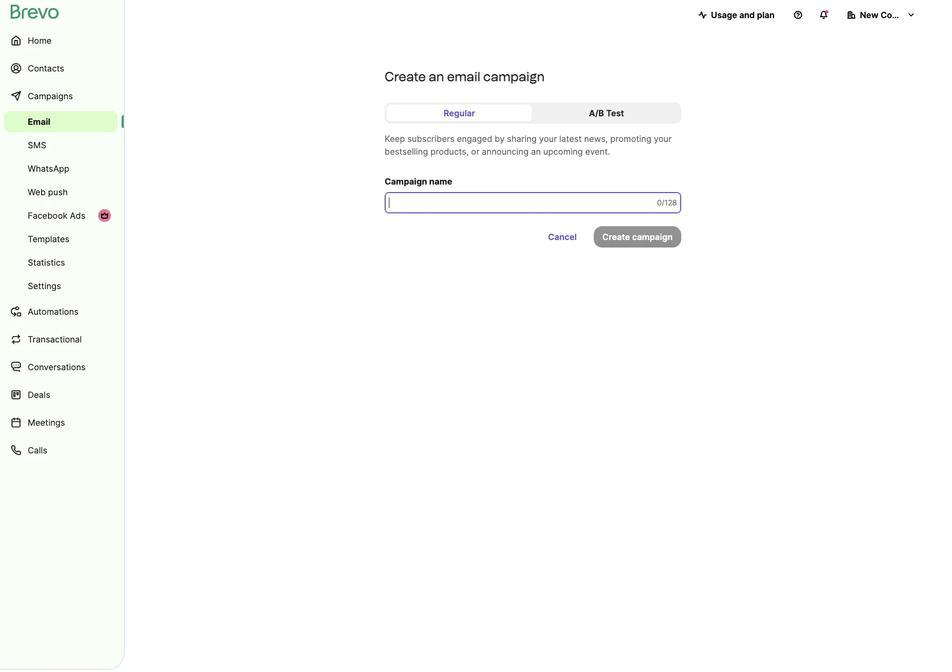 Task type: describe. For each thing, give the bounding box(es) containing it.
upcoming
[[544, 146, 583, 157]]

latest
[[560, 133, 582, 144]]

plan
[[758, 10, 775, 20]]

announcing
[[482, 146, 529, 157]]

keep subscribers engaged by sharing your latest news, promoting your bestselling products, or announcing an upcoming event.
[[385, 133, 672, 157]]

transactional link
[[4, 327, 117, 352]]

ads
[[70, 210, 85, 221]]

calls link
[[4, 438, 117, 463]]

bestselling
[[385, 146, 428, 157]]

128
[[665, 198, 678, 207]]

0 horizontal spatial campaign
[[484, 69, 545, 84]]

email
[[28, 116, 50, 127]]

an inside keep subscribers engaged by sharing your latest news, promoting your bestselling products, or announcing an upcoming event.
[[532, 146, 541, 157]]

whatsapp
[[28, 163, 69, 174]]

usage
[[712, 10, 738, 20]]

new
[[861, 10, 879, 20]]

automations
[[28, 306, 79, 317]]

calls
[[28, 445, 47, 456]]

campaign inside "button"
[[633, 232, 673, 242]]

and
[[740, 10, 756, 20]]

0 horizontal spatial an
[[429, 69, 445, 84]]

sharing
[[507, 133, 537, 144]]

campaign name
[[385, 176, 453, 187]]

settings link
[[4, 276, 117, 297]]

subscribers
[[408, 133, 455, 144]]

engaged
[[457, 133, 493, 144]]

settings
[[28, 281, 61, 292]]

new company button
[[839, 4, 925, 26]]

statistics link
[[4, 252, 117, 273]]

conversations link
[[4, 355, 117, 380]]

home
[[28, 35, 52, 46]]

keep
[[385, 133, 405, 144]]

facebook ads link
[[4, 205, 117, 226]]

web push link
[[4, 182, 117, 203]]

2 your from the left
[[654, 133, 672, 144]]

email link
[[4, 111, 117, 132]]

deals link
[[4, 382, 117, 408]]

promoting
[[611, 133, 652, 144]]

web
[[28, 187, 46, 198]]

templates
[[28, 234, 70, 245]]

campaigns
[[28, 91, 73, 101]]

contacts
[[28, 63, 64, 74]]

automations link
[[4, 299, 117, 325]]

home link
[[4, 28, 117, 53]]

left___rvooi image
[[100, 211, 109, 220]]

a/b test button
[[535, 105, 680, 122]]

email
[[447, 69, 481, 84]]

transactional
[[28, 334, 82, 345]]

create for create campaign
[[603, 232, 631, 242]]

usage and plan
[[712, 10, 775, 20]]

/
[[662, 198, 665, 207]]



Task type: vqa. For each thing, say whether or not it's contained in the screenshot.
Campaign Name text box
yes



Task type: locate. For each thing, give the bounding box(es) containing it.
web push
[[28, 187, 68, 198]]

1 vertical spatial campaign
[[633, 232, 673, 242]]

sms
[[28, 140, 46, 151]]

regular button
[[387, 105, 532, 122]]

an down the 'sharing'
[[532, 146, 541, 157]]

1 horizontal spatial an
[[532, 146, 541, 157]]

create an email campaign
[[385, 69, 545, 84]]

or
[[472, 146, 480, 157]]

your right promoting
[[654, 133, 672, 144]]

0 horizontal spatial your
[[540, 133, 557, 144]]

create for create an email campaign
[[385, 69, 426, 84]]

whatsapp link
[[4, 158, 117, 179]]

0 horizontal spatial create
[[385, 69, 426, 84]]

event.
[[586, 146, 611, 157]]

statistics
[[28, 257, 65, 268]]

meetings
[[28, 418, 65, 428]]

meetings link
[[4, 410, 117, 436]]

campaign
[[484, 69, 545, 84], [633, 232, 673, 242]]

usage and plan button
[[690, 4, 784, 26]]

your up upcoming
[[540, 133, 557, 144]]

contacts link
[[4, 56, 117, 81]]

1 horizontal spatial your
[[654, 133, 672, 144]]

templates link
[[4, 229, 117, 250]]

0
[[658, 198, 662, 207]]

cancel
[[549, 232, 577, 242]]

an left email
[[429, 69, 445, 84]]

products,
[[431, 146, 469, 157]]

campaign
[[385, 176, 428, 187]]

create campaign button
[[594, 226, 682, 248]]

create inside "button"
[[603, 232, 631, 242]]

campaign down 0
[[633, 232, 673, 242]]

deals
[[28, 390, 50, 400]]

cancel button
[[540, 226, 586, 248]]

facebook ads
[[28, 210, 85, 221]]

create campaign
[[603, 232, 673, 242]]

a/b test
[[590, 108, 625, 119]]

1 your from the left
[[540, 133, 557, 144]]

campaigns link
[[4, 83, 117, 109]]

a/b
[[590, 108, 605, 119]]

0 vertical spatial create
[[385, 69, 426, 84]]

name
[[430, 176, 453, 187]]

news,
[[585, 133, 608, 144]]

1 vertical spatial create
[[603, 232, 631, 242]]

your
[[540, 133, 557, 144], [654, 133, 672, 144]]

push
[[48, 187, 68, 198]]

0 / 128
[[658, 198, 678, 207]]

regular
[[444, 108, 476, 119]]

0 vertical spatial an
[[429, 69, 445, 84]]

facebook
[[28, 210, 67, 221]]

conversations
[[28, 362, 86, 373]]

create
[[385, 69, 426, 84], [603, 232, 631, 242]]

by
[[495, 133, 505, 144]]

1 horizontal spatial create
[[603, 232, 631, 242]]

new company
[[861, 10, 921, 20]]

test
[[607, 108, 625, 119]]

sms link
[[4, 135, 117, 156]]

1 horizontal spatial campaign
[[633, 232, 673, 242]]

company
[[881, 10, 921, 20]]

Campaign name text field
[[385, 192, 682, 214]]

an
[[429, 69, 445, 84], [532, 146, 541, 157]]

campaign right email
[[484, 69, 545, 84]]

1 vertical spatial an
[[532, 146, 541, 157]]

0 vertical spatial campaign
[[484, 69, 545, 84]]



